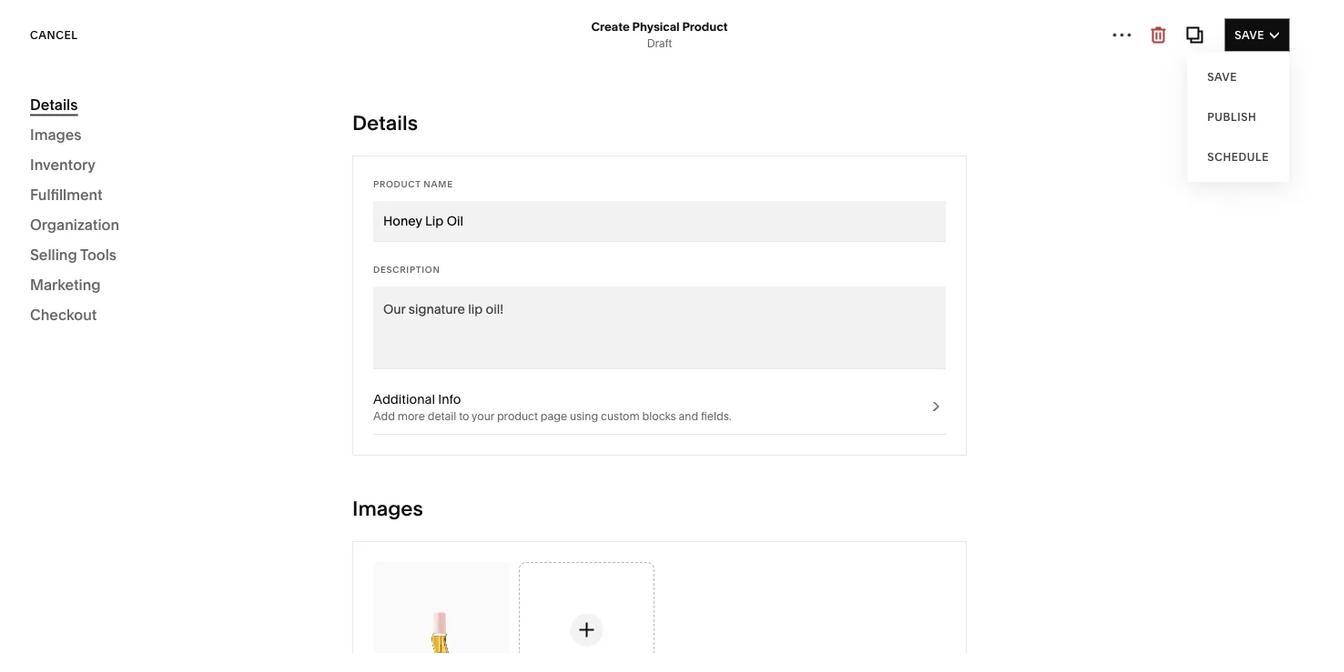 Task type: vqa. For each thing, say whether or not it's contained in the screenshot.


Task type: describe. For each thing, give the bounding box(es) containing it.
add inside the additional info add more detail to your product page using custom blocks and fields.
[[373, 410, 395, 423]]

our signature lip oil!
[[383, 302, 507, 317]]

1 vertical spatial selling
[[30, 246, 77, 264]]

invoicing
[[40, 272, 96, 287]]

cancel
[[30, 28, 78, 41]]

paid.
[[426, 297, 452, 310]]

1 horizontal spatial details
[[352, 111, 418, 135]]

publish
[[338, 439, 382, 454]]

subscribe
[[982, 189, 1052, 207]]

site
[[1256, 40, 1280, 53]]

ways
[[338, 556, 387, 581]]

payments
[[338, 279, 398, 294]]

site.
[[802, 621, 826, 637]]

up
[[324, 119, 350, 143]]

selling link
[[30, 144, 202, 166]]

edit
[[1227, 40, 1253, 53]]

0 vertical spatial images
[[30, 126, 82, 143]]

subscription
[[389, 377, 454, 390]]

subscription
[[338, 359, 415, 374]]

get inside payments add a way to get paid.
[[407, 297, 424, 310]]

payments add a way to get paid.
[[338, 279, 452, 310]]

custom
[[601, 410, 640, 423]]

plan
[[1166, 189, 1196, 207]]

create
[[591, 19, 630, 34]]

live
[[356, 457, 374, 470]]

edit site
[[1227, 40, 1280, 53]]

days.
[[522, 621, 553, 637]]

save
[[1235, 28, 1265, 41]]

products for products products added.
[[338, 199, 393, 214]]

products for products
[[40, 179, 95, 194]]

discounts link
[[40, 233, 212, 264]]

set up your store
[[288, 119, 451, 143]]

checkout
[[30, 306, 97, 324]]

with
[[1030, 209, 1059, 227]]

0 horizontal spatial your
[[353, 119, 396, 143]]

orders
[[40, 210, 82, 225]]

2 vertical spatial your
[[772, 621, 798, 637]]

a for way
[[362, 297, 368, 310]]

fields.
[[701, 410, 732, 423]]

save button
[[1225, 19, 1289, 51]]

1 vertical spatial get
[[656, 621, 676, 637]]

0 vertical spatial tools
[[80, 246, 117, 264]]

invoicing link
[[40, 264, 212, 295]]

more
[[283, 556, 334, 581]]

0 vertical spatial selling tools
[[30, 246, 117, 264]]

to right now
[[641, 621, 653, 637]]

store
[[401, 119, 451, 143]]

signature
[[409, 302, 465, 317]]

14
[[506, 621, 519, 637]]

in
[[493, 621, 503, 637]]

to left the sell
[[392, 556, 412, 581]]

product name
[[373, 178, 453, 189]]

trial
[[434, 621, 457, 637]]

additional
[[373, 392, 435, 407]]

cancel button
[[30, 19, 78, 51]]

selling tools link
[[40, 295, 212, 326]]

our
[[383, 302, 406, 317]]

of
[[758, 621, 769, 637]]

to right plan at the right
[[1199, 189, 1213, 207]]

using
[[570, 410, 598, 423]]

blocks
[[642, 410, 676, 423]]

create physical product draft
[[591, 19, 728, 50]]

way
[[371, 297, 391, 310]]

description
[[373, 264, 440, 275]]

more ways to sell
[[283, 556, 449, 581]]



Task type: locate. For each thing, give the bounding box(es) containing it.
product inside 'create physical product draft'
[[682, 19, 728, 34]]

name
[[424, 178, 453, 189]]

products products added.
[[338, 199, 423, 230]]

to
[[1055, 189, 1069, 207], [1199, 189, 1213, 207], [394, 297, 404, 310], [459, 410, 469, 423], [392, 556, 412, 581], [641, 621, 653, 637]]

details
[[30, 96, 78, 113], [352, 111, 418, 135]]

1 horizontal spatial get
[[656, 621, 676, 637]]

oil!
[[486, 302, 504, 317]]

and inside publish go live and start selling.
[[376, 457, 396, 470]]

start inside subscribe to a commerce plan to start selling with these benefits:
[[1216, 189, 1247, 207]]

0 horizontal spatial images
[[30, 126, 82, 143]]

a for subscription
[[381, 377, 387, 390]]

now
[[612, 621, 638, 637]]

selling down marketing
[[40, 303, 81, 318]]

discounts
[[40, 241, 101, 256]]

0 vertical spatial your
[[353, 119, 396, 143]]

tools
[[80, 246, 117, 264], [84, 303, 116, 318]]

get
[[407, 297, 424, 310], [656, 621, 676, 637]]

a up these
[[1072, 189, 1081, 207]]

0 horizontal spatial details
[[30, 96, 78, 113]]

organization
[[30, 216, 119, 234]]

website link
[[30, 112, 202, 133]]

0 horizontal spatial a
[[362, 297, 368, 310]]

Eucalyptus Face Scrub field
[[383, 211, 936, 231]]

products left added.
[[338, 217, 384, 230]]

0 vertical spatial a
[[1072, 189, 1081, 207]]

products up added.
[[338, 199, 393, 214]]

edit site button
[[1217, 30, 1290, 63]]

a for commerce
[[1072, 189, 1081, 207]]

additional info add more detail to your product page using custom blocks and fields.
[[373, 392, 732, 423]]

1 vertical spatial and
[[376, 457, 396, 470]]

2 horizontal spatial a
[[1072, 189, 1081, 207]]

products down inventory
[[40, 179, 95, 194]]

get right our
[[407, 297, 424, 310]]

your inside the additional info add more detail to your product page using custom blocks and fields.
[[472, 410, 494, 423]]

1 vertical spatial images
[[352, 497, 423, 521]]

your right the of
[[772, 621, 798, 637]]

page
[[541, 410, 567, 423]]

subscription choose a subscription plan.
[[338, 359, 481, 390]]

tools up invoicing link
[[80, 246, 117, 264]]

to inside the additional info add more detail to your product page using custom blocks and fields.
[[459, 410, 469, 423]]

detail
[[428, 410, 456, 423]]

out
[[735, 621, 754, 637]]

fulfillment
[[30, 186, 103, 204]]

start right plan at the right
[[1216, 189, 1247, 207]]

selling tools
[[30, 246, 117, 264], [40, 303, 116, 318]]

1 vertical spatial a
[[362, 297, 368, 310]]

marketing
[[30, 276, 101, 294]]

0 horizontal spatial get
[[407, 297, 424, 310]]

1 horizontal spatial your
[[472, 410, 494, 423]]

upgrade
[[556, 621, 609, 637]]

to inside payments add a way to get paid.
[[394, 297, 404, 310]]

your right up
[[353, 119, 396, 143]]

most
[[701, 621, 732, 637]]

to right 'way'
[[394, 297, 404, 310]]

sell
[[416, 556, 449, 581]]

these
[[1063, 209, 1101, 227]]

add inside payments add a way to get paid.
[[338, 297, 360, 310]]

selling tools up "invoicing"
[[30, 246, 117, 264]]

draft
[[647, 37, 672, 50]]

0 horizontal spatial start
[[398, 457, 421, 470]]

0 horizontal spatial product
[[373, 178, 421, 189]]

product
[[497, 410, 538, 423]]

product right physical
[[682, 19, 728, 34]]

1 horizontal spatial images
[[352, 497, 423, 521]]

1 vertical spatial selling tools
[[40, 303, 116, 318]]

start
[[1216, 189, 1247, 207], [398, 457, 421, 470]]

website
[[30, 113, 87, 131]]

publish go live and start selling.
[[338, 439, 460, 470]]

products link
[[40, 171, 212, 202]]

0 vertical spatial products
[[40, 179, 95, 194]]

go
[[338, 457, 353, 470]]

your trial ends in 14 days. upgrade now to get the most out of your site.
[[404, 621, 826, 637]]

0 vertical spatial product
[[682, 19, 728, 34]]

to up with
[[1055, 189, 1069, 207]]

inventory
[[30, 156, 95, 173]]

1 horizontal spatial add
[[373, 410, 395, 423]]

1 vertical spatial product
[[373, 178, 421, 189]]

selling down website
[[30, 145, 77, 163]]

selling tools down marketing
[[40, 303, 116, 318]]

and right live
[[376, 457, 396, 470]]

benefits:
[[1104, 209, 1164, 227]]

set
[[288, 119, 320, 143]]

1 vertical spatial start
[[398, 457, 421, 470]]

1 horizontal spatial and
[[679, 410, 699, 423]]

selling
[[30, 145, 77, 163], [30, 246, 77, 264], [40, 303, 81, 318]]

your
[[353, 119, 396, 143], [472, 410, 494, 423], [772, 621, 798, 637]]

0 horizontal spatial and
[[376, 457, 396, 470]]

selling
[[982, 209, 1027, 227]]

details up inventory
[[30, 96, 78, 113]]

plan.
[[456, 377, 481, 390]]

1 horizontal spatial product
[[682, 19, 728, 34]]

tools down invoicing link
[[84, 303, 116, 318]]

0 vertical spatial start
[[1216, 189, 1247, 207]]

1 vertical spatial add
[[373, 410, 395, 423]]

a inside payments add a way to get paid.
[[362, 297, 368, 310]]

images up inventory
[[30, 126, 82, 143]]

details right up
[[352, 111, 418, 135]]

0 vertical spatial and
[[679, 410, 699, 423]]

more
[[398, 410, 425, 423]]

product
[[682, 19, 728, 34], [373, 178, 421, 189]]

1 horizontal spatial a
[[381, 377, 387, 390]]

selling.
[[424, 457, 460, 470]]

info
[[438, 392, 461, 407]]

add down additional
[[373, 410, 395, 423]]

a inside subscribe to a commerce plan to start selling with these benefits:
[[1072, 189, 1081, 207]]

2 vertical spatial selling
[[40, 303, 81, 318]]

a down subscription
[[381, 377, 387, 390]]

to right detail
[[459, 410, 469, 423]]

your
[[404, 621, 431, 637]]

images
[[30, 126, 82, 143], [352, 497, 423, 521]]

get left the
[[656, 621, 676, 637]]

subscribe to a commerce plan to start selling with these benefits:
[[982, 189, 1247, 227]]

a
[[1072, 189, 1081, 207], [362, 297, 368, 310], [381, 377, 387, 390]]

0 horizontal spatial add
[[338, 297, 360, 310]]

lip
[[468, 302, 483, 317]]

ends
[[460, 621, 490, 637]]

and
[[679, 410, 699, 423], [376, 457, 396, 470]]

a inside the subscription choose a subscription plan.
[[381, 377, 387, 390]]

2 horizontal spatial your
[[772, 621, 798, 637]]

0 vertical spatial get
[[407, 297, 424, 310]]

0 vertical spatial selling
[[30, 145, 77, 163]]

the
[[679, 621, 698, 637]]

your left product
[[472, 410, 494, 423]]

choose
[[338, 377, 378, 390]]

add
[[338, 297, 360, 310], [373, 410, 395, 423]]

1 vertical spatial your
[[472, 410, 494, 423]]

start left selling.
[[398, 457, 421, 470]]

1 vertical spatial tools
[[84, 303, 116, 318]]

a left 'way'
[[362, 297, 368, 310]]

and left fields. at the right bottom of page
[[679, 410, 699, 423]]

product up products products added.
[[373, 178, 421, 189]]

1 horizontal spatial start
[[1216, 189, 1247, 207]]

images down live
[[352, 497, 423, 521]]

start inside publish go live and start selling.
[[398, 457, 421, 470]]

physical
[[633, 19, 680, 34]]

0 vertical spatial add
[[338, 297, 360, 310]]

2 vertical spatial products
[[338, 217, 384, 230]]

2 vertical spatial a
[[381, 377, 387, 390]]

added.
[[387, 217, 423, 230]]

1 vertical spatial products
[[338, 199, 393, 214]]

orders link
[[40, 202, 212, 233]]

add down payments
[[338, 297, 360, 310]]

and inside the additional info add more detail to your product page using custom blocks and fields.
[[679, 410, 699, 423]]

commerce
[[1084, 189, 1162, 207]]

selling up "invoicing"
[[30, 246, 77, 264]]



